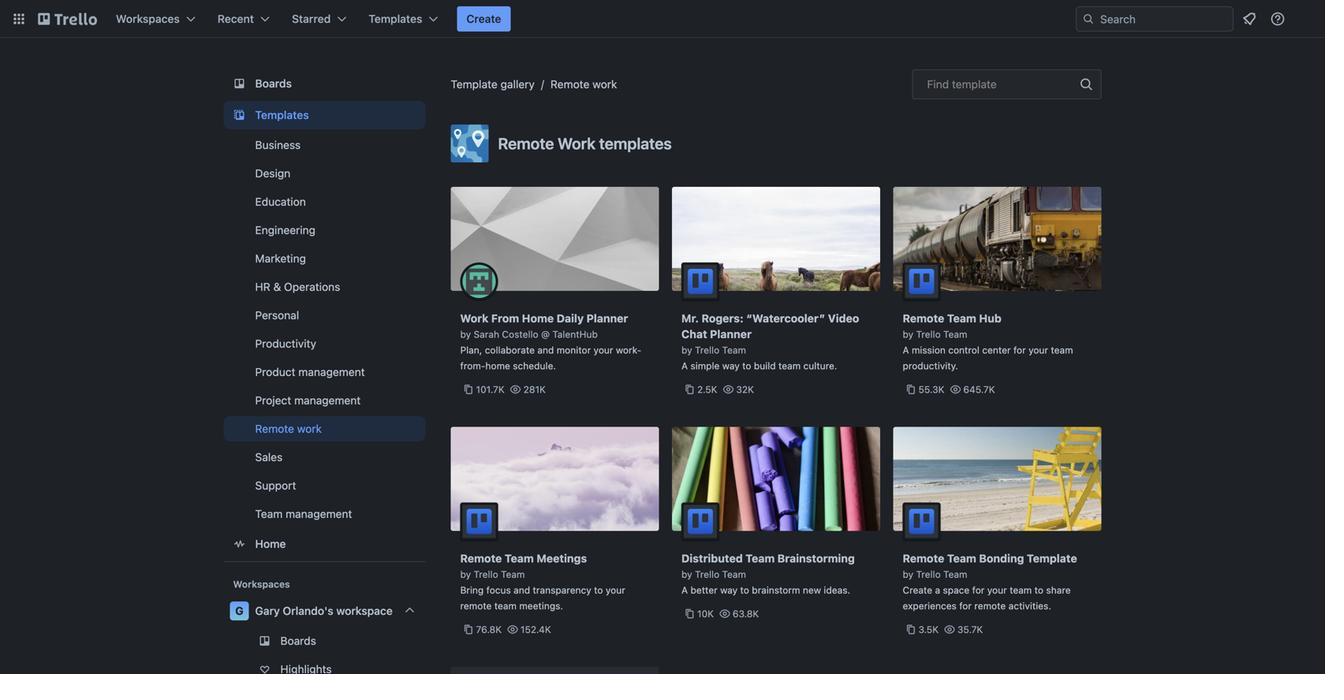 Task type: vqa. For each thing, say whether or not it's contained in the screenshot.
the 31K
no



Task type: locate. For each thing, give the bounding box(es) containing it.
management inside product management link
[[299, 366, 365, 379]]

1 vertical spatial planner
[[710, 328, 752, 341]]

0 horizontal spatial workspaces
[[116, 12, 180, 25]]

to left build
[[743, 361, 751, 372]]

home link
[[224, 530, 426, 559]]

2 horizontal spatial for
[[1014, 345, 1026, 356]]

planner inside "work from home daily planner by sarah costello @ talenthub plan, collaborate and monitor your work- from-home schedule."
[[587, 312, 628, 325]]

by up plan, at left bottom
[[460, 329, 471, 340]]

project management
[[255, 394, 361, 407]]

center
[[983, 345, 1011, 356]]

orlando's
[[283, 605, 334, 618]]

sarah costello @ talenthub image
[[460, 263, 498, 301]]

1 horizontal spatial workspaces
[[233, 579, 290, 590]]

management down productivity link
[[299, 366, 365, 379]]

personal
[[255, 309, 299, 322]]

and inside the remote team meetings by trello team bring focus and transparency to your remote team meetings.
[[514, 585, 530, 596]]

&
[[273, 280, 281, 293]]

to right "transparency"
[[594, 585, 603, 596]]

your
[[594, 345, 613, 356], [1029, 345, 1049, 356], [606, 585, 626, 596], [988, 585, 1007, 596]]

by inside mr. rogers: "watercooler" video chat planner by trello team a simple way to build team culture.
[[682, 345, 692, 356]]

management for product management
[[299, 366, 365, 379]]

planner down rogers:
[[710, 328, 752, 341]]

remote
[[551, 78, 590, 91], [498, 134, 554, 153], [903, 312, 945, 325], [255, 422, 294, 436], [460, 552, 502, 565], [903, 552, 945, 565]]

32k
[[736, 384, 754, 395]]

by down the chat
[[682, 345, 692, 356]]

way inside distributed team brainstorming by trello team a better way to brainstorm new ideas.
[[720, 585, 738, 596]]

0 vertical spatial work
[[593, 78, 617, 91]]

1 horizontal spatial work
[[558, 134, 596, 153]]

55.3k
[[919, 384, 945, 395]]

1 vertical spatial boards
[[280, 635, 316, 648]]

create
[[467, 12, 501, 25], [903, 585, 933, 596]]

team right build
[[779, 361, 801, 372]]

marketing
[[255, 252, 306, 265]]

Search field
[[1095, 7, 1233, 31]]

remote work templates
[[498, 134, 672, 153]]

2 vertical spatial a
[[682, 585, 688, 596]]

remote inside remote team bonding template by trello team create a space for your team to share experiences for remote activities.
[[903, 552, 945, 565]]

business link
[[224, 133, 426, 158]]

template
[[451, 78, 498, 91], [1027, 552, 1077, 565]]

bring
[[460, 585, 484, 596]]

distributed team brainstorming by trello team a better way to brainstorm new ideas.
[[682, 552, 855, 596]]

for right space
[[972, 585, 985, 596]]

home image
[[230, 535, 249, 554]]

work
[[558, 134, 596, 153], [460, 312, 489, 325]]

0 vertical spatial work
[[558, 134, 596, 153]]

to inside distributed team brainstorming by trello team a better way to brainstorm new ideas.
[[740, 585, 749, 596]]

template left gallery
[[451, 78, 498, 91]]

0 horizontal spatial work
[[460, 312, 489, 325]]

for for bonding
[[972, 585, 985, 596]]

create inside remote team bonding template by trello team create a space for your team to share experiences for remote activities.
[[903, 585, 933, 596]]

63.8k
[[733, 609, 759, 620]]

0 vertical spatial a
[[903, 345, 909, 356]]

0 horizontal spatial create
[[467, 12, 501, 25]]

trello up focus
[[474, 569, 498, 580]]

your for remote team bonding template
[[988, 585, 1007, 596]]

primary element
[[0, 0, 1325, 38]]

your inside remote team hub by trello team a mission control center for your team productivity.
[[1029, 345, 1049, 356]]

1 vertical spatial templates
[[255, 108, 309, 122]]

0 vertical spatial templates
[[369, 12, 422, 25]]

remote for bonding
[[903, 552, 945, 565]]

schedule.
[[513, 361, 556, 372]]

your inside remote team bonding template by trello team create a space for your team to share experiences for remote activities.
[[988, 585, 1007, 596]]

support link
[[224, 473, 426, 499]]

1 vertical spatial boards link
[[224, 629, 426, 654]]

remote team hub by trello team a mission control center for your team productivity.
[[903, 312, 1073, 372]]

work up the remote work templates
[[593, 78, 617, 91]]

0 horizontal spatial for
[[960, 601, 972, 612]]

0 vertical spatial for
[[1014, 345, 1026, 356]]

remote up mission
[[903, 312, 945, 325]]

0 horizontal spatial and
[[514, 585, 530, 596]]

template
[[952, 78, 997, 91]]

home right home icon
[[255, 538, 286, 551]]

sales
[[255, 451, 283, 464]]

1 vertical spatial management
[[294, 394, 361, 407]]

remote work link
[[551, 78, 617, 91], [224, 417, 426, 442]]

for inside remote team hub by trello team a mission control center for your team productivity.
[[1014, 345, 1026, 356]]

management down product management link
[[294, 394, 361, 407]]

your right center
[[1029, 345, 1049, 356]]

work-
[[616, 345, 642, 356]]

trello up mission
[[916, 329, 941, 340]]

your for remote team hub
[[1029, 345, 1049, 356]]

remote work down project
[[255, 422, 322, 436]]

hub
[[979, 312, 1002, 325]]

chat
[[682, 328, 707, 341]]

meetings
[[537, 552, 587, 565]]

to up 63.8k
[[740, 585, 749, 596]]

1 horizontal spatial for
[[972, 585, 985, 596]]

create up template gallery link
[[467, 12, 501, 25]]

0 vertical spatial create
[[467, 12, 501, 25]]

a inside mr. rogers: "watercooler" video chat planner by trello team a simple way to build team culture.
[[682, 361, 688, 372]]

1 horizontal spatial template
[[1027, 552, 1077, 565]]

trello
[[916, 329, 941, 340], [695, 345, 720, 356], [474, 569, 498, 580], [695, 569, 720, 580], [916, 569, 941, 580]]

0 vertical spatial planner
[[587, 312, 628, 325]]

1 vertical spatial create
[[903, 585, 933, 596]]

trello team image up distributed at right
[[682, 503, 720, 541]]

boards for 2nd 'boards' link from the top of the page
[[280, 635, 316, 648]]

0 horizontal spatial template
[[451, 78, 498, 91]]

team inside mr. rogers: "watercooler" video chat planner by trello team a simple way to build team culture.
[[779, 361, 801, 372]]

templates
[[369, 12, 422, 25], [255, 108, 309, 122]]

template inside remote team bonding template by trello team create a space for your team to share experiences for remote activities.
[[1027, 552, 1077, 565]]

boards right board icon
[[255, 77, 292, 90]]

by up bring
[[460, 569, 471, 580]]

1 horizontal spatial remote
[[975, 601, 1006, 612]]

by up experiences
[[903, 569, 914, 580]]

a left mission
[[903, 345, 909, 356]]

templates
[[599, 134, 672, 153]]

1 horizontal spatial remote work link
[[551, 78, 617, 91]]

remote up a
[[903, 552, 945, 565]]

engineering link
[[224, 218, 426, 243]]

control
[[949, 345, 980, 356]]

trello inside remote team hub by trello team a mission control center for your team productivity.
[[916, 329, 941, 340]]

starred button
[[282, 6, 356, 32]]

trello inside distributed team brainstorming by trello team a better way to brainstorm new ideas.
[[695, 569, 720, 580]]

0 vertical spatial way
[[722, 361, 740, 372]]

1 vertical spatial template
[[1027, 552, 1077, 565]]

remote up bring
[[460, 552, 502, 565]]

trello for distributed team brainstorming
[[695, 569, 720, 580]]

from
[[491, 312, 519, 325]]

boards link down gary orlando's workspace
[[224, 629, 426, 654]]

boards link up templates link
[[224, 69, 426, 98]]

board image
[[230, 74, 249, 93]]

and inside "work from home daily planner by sarah costello @ talenthub plan, collaborate and monitor your work- from-home schedule."
[[538, 345, 554, 356]]

template up share
[[1027, 552, 1077, 565]]

1 vertical spatial home
[[255, 538, 286, 551]]

trello up better
[[695, 569, 720, 580]]

trello for remote team meetings
[[474, 569, 498, 580]]

and
[[538, 345, 554, 356], [514, 585, 530, 596]]

a left simple
[[682, 361, 688, 372]]

better
[[691, 585, 718, 596]]

team
[[947, 312, 977, 325], [944, 329, 968, 340], [722, 345, 746, 356], [255, 508, 283, 521], [505, 552, 534, 565], [746, 552, 775, 565], [947, 552, 977, 565], [501, 569, 525, 580], [722, 569, 746, 580], [944, 569, 968, 580]]

management inside team management link
[[286, 508, 352, 521]]

your down bonding
[[988, 585, 1007, 596]]

a for remote team hub
[[903, 345, 909, 356]]

a
[[903, 345, 909, 356], [682, 361, 688, 372], [682, 585, 688, 596]]

trello up a
[[916, 569, 941, 580]]

team up activities. on the right bottom of the page
[[1010, 585, 1032, 596]]

trello team image
[[682, 263, 720, 301], [460, 503, 498, 541], [682, 503, 720, 541], [903, 503, 941, 541]]

remote work link down project management link
[[224, 417, 426, 442]]

1 horizontal spatial templates
[[369, 12, 422, 25]]

templates up "business"
[[255, 108, 309, 122]]

101.7k
[[476, 384, 505, 395]]

1 vertical spatial and
[[514, 585, 530, 596]]

brainstorm
[[752, 585, 800, 596]]

1 vertical spatial for
[[972, 585, 985, 596]]

management
[[299, 366, 365, 379], [294, 394, 361, 407], [286, 508, 352, 521]]

from-
[[460, 361, 486, 372]]

remote
[[460, 601, 492, 612], [975, 601, 1006, 612]]

2 vertical spatial management
[[286, 508, 352, 521]]

0 horizontal spatial work
[[297, 422, 322, 436]]

0 vertical spatial management
[[299, 366, 365, 379]]

1 vertical spatial work
[[460, 312, 489, 325]]

boards for 1st 'boards' link
[[255, 77, 292, 90]]

planner up talenthub at left
[[587, 312, 628, 325]]

trello for remote team hub
[[916, 329, 941, 340]]

team right center
[[1051, 345, 1073, 356]]

0 vertical spatial boards link
[[224, 69, 426, 98]]

way right simple
[[722, 361, 740, 372]]

team inside remote team hub by trello team a mission control center for your team productivity.
[[1051, 345, 1073, 356]]

costello
[[502, 329, 539, 340]]

trello team image up bring
[[460, 503, 498, 541]]

way right better
[[720, 585, 738, 596]]

trello up simple
[[695, 345, 720, 356]]

space
[[943, 585, 970, 596]]

way inside mr. rogers: "watercooler" video chat planner by trello team a simple way to build team culture.
[[722, 361, 740, 372]]

1 vertical spatial remote work
[[255, 422, 322, 436]]

remote up 35.7k
[[975, 601, 1006, 612]]

trello inside the remote team meetings by trello team bring focus and transparency to your remote team meetings.
[[474, 569, 498, 580]]

0 horizontal spatial remote work link
[[224, 417, 426, 442]]

your right "transparency"
[[606, 585, 626, 596]]

your left work-
[[594, 345, 613, 356]]

create up experiences
[[903, 585, 933, 596]]

1 horizontal spatial home
[[522, 312, 554, 325]]

open information menu image
[[1270, 11, 1286, 27]]

1 remote from the left
[[460, 601, 492, 612]]

and down @
[[538, 345, 554, 356]]

work left templates
[[558, 134, 596, 153]]

a inside remote team hub by trello team a mission control center for your team productivity.
[[903, 345, 909, 356]]

0 vertical spatial and
[[538, 345, 554, 356]]

by up better
[[682, 569, 692, 580]]

10k
[[697, 609, 714, 620]]

1 vertical spatial remote work link
[[224, 417, 426, 442]]

2 boards link from the top
[[224, 629, 426, 654]]

0 horizontal spatial remote
[[460, 601, 492, 612]]

for down space
[[960, 601, 972, 612]]

find template
[[927, 78, 997, 91]]

boards down orlando's on the left bottom
[[280, 635, 316, 648]]

trello team image
[[903, 263, 941, 301]]

back to home image
[[38, 6, 97, 32]]

1 horizontal spatial and
[[538, 345, 554, 356]]

1 vertical spatial workspaces
[[233, 579, 290, 590]]

0 vertical spatial workspaces
[[116, 12, 180, 25]]

0 horizontal spatial planner
[[587, 312, 628, 325]]

template gallery
[[451, 78, 535, 91]]

search image
[[1082, 13, 1095, 25]]

remote inside the remote team meetings by trello team bring focus and transparency to your remote team meetings.
[[460, 601, 492, 612]]

management down support link
[[286, 508, 352, 521]]

trello team image up a
[[903, 503, 941, 541]]

to
[[743, 361, 751, 372], [594, 585, 603, 596], [740, 585, 749, 596], [1035, 585, 1044, 596]]

1 horizontal spatial planner
[[710, 328, 752, 341]]

your inside "work from home daily planner by sarah costello @ talenthub plan, collaborate and monitor your work- from-home schedule."
[[594, 345, 613, 356]]

management for team management
[[286, 508, 352, 521]]

gary orlando's workspace
[[255, 605, 393, 618]]

team down focus
[[495, 601, 517, 612]]

1 vertical spatial a
[[682, 361, 688, 372]]

templates right starred popup button
[[369, 12, 422, 25]]

create inside button
[[467, 12, 501, 25]]

remote inside remote team hub by trello team a mission control center for your team productivity.
[[903, 312, 945, 325]]

by up mission
[[903, 329, 914, 340]]

1 horizontal spatial create
[[903, 585, 933, 596]]

hr & operations
[[255, 280, 340, 293]]

remote inside the remote team meetings by trello team bring focus and transparency to your remote team meetings.
[[460, 552, 502, 565]]

1 vertical spatial work
[[297, 422, 322, 436]]

remote right remote work icon
[[498, 134, 554, 153]]

trello team image up mr.
[[682, 263, 720, 301]]

work inside "work from home daily planner by sarah costello @ talenthub plan, collaborate and monitor your work- from-home schedule."
[[460, 312, 489, 325]]

remote down bring
[[460, 601, 492, 612]]

remote for templates
[[498, 134, 554, 153]]

workspaces
[[116, 12, 180, 25], [233, 579, 290, 590]]

to up activities. on the right bottom of the page
[[1035, 585, 1044, 596]]

product
[[255, 366, 296, 379]]

a left better
[[682, 585, 688, 596]]

0 vertical spatial home
[[522, 312, 554, 325]]

work up sarah
[[460, 312, 489, 325]]

by inside "work from home daily planner by sarah costello @ talenthub plan, collaborate and monitor your work- from-home schedule."
[[460, 329, 471, 340]]

remote work link up the remote work templates
[[551, 78, 617, 91]]

1 vertical spatial way
[[720, 585, 738, 596]]

work down project management
[[297, 422, 322, 436]]

remote work up the remote work templates
[[551, 78, 617, 91]]

your inside the remote team meetings by trello team bring focus and transparency to your remote team meetings.
[[606, 585, 626, 596]]

Find template field
[[912, 69, 1102, 99]]

management inside project management link
[[294, 394, 361, 407]]

home up @
[[522, 312, 554, 325]]

0 vertical spatial boards
[[255, 77, 292, 90]]

1 boards link from the top
[[224, 69, 426, 98]]

template gallery link
[[451, 78, 535, 91]]

for right center
[[1014, 345, 1026, 356]]

product management
[[255, 366, 365, 379]]

and right focus
[[514, 585, 530, 596]]

boards link
[[224, 69, 426, 98], [224, 629, 426, 654]]

1 horizontal spatial remote work
[[551, 78, 617, 91]]

a inside distributed team brainstorming by trello team a better way to brainstorm new ideas.
[[682, 585, 688, 596]]

team inside mr. rogers: "watercooler" video chat planner by trello team a simple way to build team culture.
[[722, 345, 746, 356]]

2 remote from the left
[[975, 601, 1006, 612]]

by
[[460, 329, 471, 340], [903, 329, 914, 340], [682, 345, 692, 356], [460, 569, 471, 580], [682, 569, 692, 580], [903, 569, 914, 580]]

gallery
[[501, 78, 535, 91]]

to inside the remote team meetings by trello team bring focus and transparency to your remote team meetings.
[[594, 585, 603, 596]]



Task type: describe. For each thing, give the bounding box(es) containing it.
team management
[[255, 508, 352, 521]]

talenthub
[[553, 329, 598, 340]]

your for remote team meetings
[[606, 585, 626, 596]]

education link
[[224, 189, 426, 215]]

culture.
[[804, 361, 837, 372]]

a for distributed team brainstorming
[[682, 585, 688, 596]]

distributed
[[682, 552, 743, 565]]

build
[[754, 361, 776, 372]]

gary orlando (garyorlando) image
[[1297, 9, 1316, 28]]

0 notifications image
[[1240, 9, 1259, 28]]

product management link
[[224, 360, 426, 385]]

remote team meetings by trello team bring focus and transparency to your remote team meetings.
[[460, 552, 626, 612]]

bonding
[[979, 552, 1024, 565]]

0 vertical spatial remote work link
[[551, 78, 617, 91]]

trello team image for mr. rogers: "watercooler" video chat planner
[[682, 263, 720, 301]]

simple
[[691, 361, 720, 372]]

to inside remote team bonding template by trello team create a space for your team to share experiences for remote activities.
[[1035, 585, 1044, 596]]

design
[[255, 167, 291, 180]]

645.7k
[[964, 384, 995, 395]]

0 horizontal spatial home
[[255, 538, 286, 551]]

sarah
[[474, 329, 499, 340]]

hr & operations link
[[224, 275, 426, 300]]

templates inside "dropdown button"
[[369, 12, 422, 25]]

by inside distributed team brainstorming by trello team a better way to brainstorm new ideas.
[[682, 569, 692, 580]]

trello inside mr. rogers: "watercooler" video chat planner by trello team a simple way to build team culture.
[[695, 345, 720, 356]]

remote for hub
[[903, 312, 945, 325]]

trello team image for remote team bonding template
[[903, 503, 941, 541]]

hr
[[255, 280, 270, 293]]

remote team bonding template by trello team create a space for your team to share experiences for remote activities.
[[903, 552, 1077, 612]]

a
[[935, 585, 941, 596]]

2.5k
[[697, 384, 718, 395]]

mr.
[[682, 312, 699, 325]]

daily
[[557, 312, 584, 325]]

remote for meetings
[[460, 552, 502, 565]]

trello team image for remote team meetings
[[460, 503, 498, 541]]

switch to… image
[[11, 11, 27, 27]]

for for hub
[[1014, 345, 1026, 356]]

281k
[[524, 384, 546, 395]]

template board image
[[230, 106, 249, 125]]

support
[[255, 479, 296, 492]]

76.8k
[[476, 624, 502, 636]]

mr. rogers: "watercooler" video chat planner by trello team a simple way to build team culture.
[[682, 312, 859, 372]]

templates link
[[224, 101, 426, 129]]

personal link
[[224, 303, 426, 328]]

workspaces inside popup button
[[116, 12, 180, 25]]

152.4k
[[521, 624, 551, 636]]

recent button
[[208, 6, 279, 32]]

g
[[235, 605, 244, 618]]

0 vertical spatial remote work
[[551, 78, 617, 91]]

team inside remote team bonding template by trello team create a space for your team to share experiences for remote activities.
[[1010, 585, 1032, 596]]

2 vertical spatial for
[[960, 601, 972, 612]]

home inside "work from home daily planner by sarah costello @ talenthub plan, collaborate and monitor your work- from-home schedule."
[[522, 312, 554, 325]]

trello inside remote team bonding template by trello team create a space for your team to share experiences for remote activities.
[[916, 569, 941, 580]]

templates button
[[359, 6, 448, 32]]

education
[[255, 195, 306, 208]]

remote right gallery
[[551, 78, 590, 91]]

gary
[[255, 605, 280, 618]]

team management link
[[224, 502, 426, 527]]

team inside the remote team meetings by trello team bring focus and transparency to your remote team meetings.
[[495, 601, 517, 612]]

management for project management
[[294, 394, 361, 407]]

remote down project
[[255, 422, 294, 436]]

planner inside mr. rogers: "watercooler" video chat planner by trello team a simple way to build team culture.
[[710, 328, 752, 341]]

share
[[1046, 585, 1071, 596]]

experiences
[[903, 601, 957, 612]]

design link
[[224, 161, 426, 186]]

productivity link
[[224, 331, 426, 357]]

by inside remote team hub by trello team a mission control center for your team productivity.
[[903, 329, 914, 340]]

collaborate
[[485, 345, 535, 356]]

sales link
[[224, 445, 426, 470]]

project management link
[[224, 388, 426, 413]]

productivity
[[255, 337, 316, 350]]

brainstorming
[[778, 552, 855, 565]]

@
[[541, 329, 550, 340]]

remote work icon image
[[451, 125, 489, 163]]

workspace
[[336, 605, 393, 618]]

business
[[255, 138, 301, 151]]

remote inside remote team bonding template by trello team create a space for your team to share experiences for remote activities.
[[975, 601, 1006, 612]]

ideas.
[[824, 585, 851, 596]]

find
[[927, 78, 949, 91]]

monitor
[[557, 345, 591, 356]]

work inside remote work link
[[297, 422, 322, 436]]

work from home daily planner by sarah costello @ talenthub plan, collaborate and monitor your work- from-home schedule.
[[460, 312, 642, 372]]

0 horizontal spatial remote work
[[255, 422, 322, 436]]

home
[[486, 361, 510, 372]]

project
[[255, 394, 291, 407]]

transparency
[[533, 585, 592, 596]]

0 horizontal spatial templates
[[255, 108, 309, 122]]

mission
[[912, 345, 946, 356]]

"watercooler"
[[747, 312, 825, 325]]

1 horizontal spatial work
[[593, 78, 617, 91]]

35.7k
[[958, 624, 983, 636]]

create button
[[457, 6, 511, 32]]

productivity.
[[903, 361, 958, 372]]

by inside remote team bonding template by trello team create a space for your team to share experiences for remote activities.
[[903, 569, 914, 580]]

meetings.
[[519, 601, 563, 612]]

starred
[[292, 12, 331, 25]]

0 vertical spatial template
[[451, 78, 498, 91]]

engineering
[[255, 224, 316, 237]]

by inside the remote team meetings by trello team bring focus and transparency to your remote team meetings.
[[460, 569, 471, 580]]

trello team image for distributed team brainstorming
[[682, 503, 720, 541]]

3.5k
[[919, 624, 939, 636]]

operations
[[284, 280, 340, 293]]

focus
[[486, 585, 511, 596]]

to inside mr. rogers: "watercooler" video chat planner by trello team a simple way to build team culture.
[[743, 361, 751, 372]]

video
[[828, 312, 859, 325]]

activities.
[[1009, 601, 1052, 612]]

recent
[[218, 12, 254, 25]]

marketing link
[[224, 246, 426, 271]]



